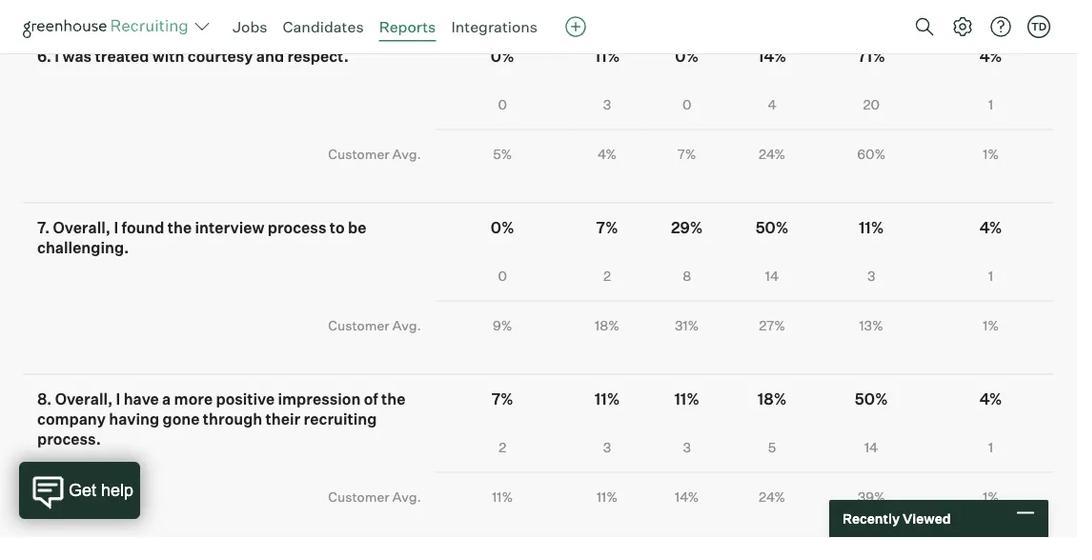 Task type: locate. For each thing, give the bounding box(es) containing it.
11%
[[595, 47, 620, 66], [859, 219, 885, 238], [595, 391, 620, 410], [675, 391, 700, 410], [492, 490, 513, 507], [597, 490, 618, 507]]

0 vertical spatial 50%
[[756, 219, 789, 238]]

avg. for 11%
[[393, 489, 421, 506]]

1 horizontal spatial 14
[[865, 440, 879, 457]]

1 vertical spatial avg.
[[393, 318, 421, 334]]

0 vertical spatial 18%
[[595, 318, 620, 335]]

the
[[168, 219, 192, 238], [382, 391, 406, 410]]

configure image
[[952, 15, 975, 38]]

1 horizontal spatial the
[[382, 391, 406, 410]]

6.
[[37, 47, 51, 66]]

overall, up challenging.
[[53, 219, 111, 238]]

i left "found"
[[114, 219, 118, 238]]

courtesy
[[188, 47, 253, 66]]

customer up of
[[328, 318, 390, 334]]

1%
[[983, 147, 999, 163], [983, 318, 999, 335], [983, 490, 999, 507]]

1 vertical spatial i
[[114, 219, 118, 238]]

1 24% from the top
[[759, 147, 786, 163]]

18%
[[595, 318, 620, 335], [758, 391, 787, 410]]

2 customer from the top
[[328, 318, 390, 334]]

1 horizontal spatial 50%
[[855, 391, 888, 410]]

td button
[[1028, 15, 1051, 38]]

interview
[[195, 219, 265, 238]]

respect.
[[287, 47, 349, 66]]

18% left 31% at right bottom
[[595, 318, 620, 335]]

1 vertical spatial the
[[382, 391, 406, 410]]

24% down '4'
[[759, 147, 786, 163]]

1 1 from the top
[[989, 97, 994, 114]]

3 avg. from the top
[[393, 489, 421, 506]]

0 vertical spatial 7%
[[678, 147, 697, 163]]

27%
[[759, 318, 786, 335]]

1 horizontal spatial 7%
[[597, 219, 618, 238]]

4%
[[980, 47, 1003, 66], [598, 147, 617, 163], [980, 219, 1003, 238], [980, 391, 1003, 410]]

more
[[174, 391, 213, 410]]

overall,
[[53, 219, 111, 238], [55, 391, 113, 410]]

2 customer avg. from the top
[[328, 318, 421, 334]]

2 vertical spatial customer avg.
[[328, 489, 421, 506]]

candidates
[[283, 17, 364, 36]]

2 24% from the top
[[759, 490, 786, 507]]

3 customer avg. from the top
[[328, 489, 421, 506]]

0 vertical spatial customer avg.
[[328, 146, 421, 163]]

to
[[330, 219, 345, 238]]

td button
[[1024, 11, 1055, 42]]

7% left 29% on the top of the page
[[597, 219, 618, 238]]

gone
[[163, 411, 200, 430]]

impression
[[278, 391, 361, 410]]

50%
[[756, 219, 789, 238], [855, 391, 888, 410]]

have
[[124, 391, 159, 410]]

1 vertical spatial 18%
[[758, 391, 787, 410]]

7%
[[678, 147, 697, 163], [597, 219, 618, 238], [492, 391, 514, 410]]

1 vertical spatial customer avg.
[[328, 318, 421, 334]]

2 vertical spatial i
[[116, 391, 120, 410]]

was
[[62, 47, 92, 66]]

24%
[[759, 147, 786, 163], [759, 490, 786, 507]]

0 vertical spatial 1
[[989, 97, 994, 114]]

overall, for 7.
[[53, 219, 111, 238]]

0 horizontal spatial 7%
[[492, 391, 514, 410]]

customer
[[328, 146, 390, 163], [328, 318, 390, 334], [328, 489, 390, 506]]

29%
[[671, 219, 703, 238]]

of
[[364, 391, 378, 410]]

0 horizontal spatial the
[[168, 219, 192, 238]]

2 vertical spatial 7%
[[492, 391, 514, 410]]

0 vertical spatial customer
[[328, 146, 390, 163]]

1 vertical spatial 14%
[[675, 490, 699, 507]]

6. i was treated with courtesy and respect.
[[37, 47, 349, 66]]

1 for 20
[[989, 97, 994, 114]]

0 vertical spatial 24%
[[759, 147, 786, 163]]

7.
[[37, 219, 50, 238]]

7. overall, i found the interview process to be challenging.
[[37, 219, 367, 258]]

through
[[203, 411, 263, 430]]

24% for 7%
[[759, 147, 786, 163]]

customer down recruiting
[[328, 489, 390, 506]]

3 1 from the top
[[989, 440, 994, 457]]

3
[[603, 97, 612, 114], [868, 269, 876, 285], [603, 440, 612, 457], [683, 440, 691, 457]]

customer avg. for 9%
[[328, 318, 421, 334]]

customer avg. up be on the left top of the page
[[328, 146, 421, 163]]

having
[[109, 411, 159, 430]]

1 1% from the top
[[983, 147, 999, 163]]

overall, inside 8. overall, i have a more positive impression of the company having gone through their recruiting process.
[[55, 391, 113, 410]]

avg.
[[393, 146, 421, 163], [393, 318, 421, 334], [393, 489, 421, 506]]

1 vertical spatial customer
[[328, 318, 390, 334]]

i left have
[[116, 391, 120, 410]]

1 avg. from the top
[[393, 146, 421, 163]]

avg. for 5%
[[393, 146, 421, 163]]

8. overall, i have a more positive impression of the company having gone through their recruiting process.
[[37, 391, 406, 450]]

7% up 29% on the top of the page
[[678, 147, 697, 163]]

14 up the 39%
[[865, 440, 879, 457]]

the right "found"
[[168, 219, 192, 238]]

i right 6.
[[55, 47, 59, 66]]

a
[[162, 391, 171, 410]]

i inside the 7. overall, i found the interview process to be challenging.
[[114, 219, 118, 238]]

2 vertical spatial 1%
[[983, 490, 999, 507]]

0 horizontal spatial 14
[[766, 269, 779, 285]]

1 vertical spatial 1
[[989, 269, 994, 285]]

i
[[55, 47, 59, 66], [114, 219, 118, 238], [116, 391, 120, 410]]

1
[[989, 97, 994, 114], [989, 269, 994, 285], [989, 440, 994, 457]]

treated
[[95, 47, 149, 66]]

1 vertical spatial 2
[[499, 440, 507, 457]]

2 1 from the top
[[989, 269, 994, 285]]

50% right 29% on the top of the page
[[756, 219, 789, 238]]

0 vertical spatial 14
[[766, 269, 779, 285]]

50% down 13%
[[855, 391, 888, 410]]

greenhouse recruiting image
[[23, 15, 195, 38]]

customer avg. up of
[[328, 318, 421, 334]]

0 up 9%
[[498, 269, 507, 285]]

3 1% from the top
[[983, 490, 999, 507]]

0 up 5%
[[498, 97, 507, 114]]

1 vertical spatial 14
[[865, 440, 879, 457]]

1 customer from the top
[[328, 146, 390, 163]]

company
[[37, 411, 106, 430]]

1 for 3
[[989, 269, 994, 285]]

5%
[[493, 147, 512, 163]]

2 vertical spatial customer
[[328, 489, 390, 506]]

1 horizontal spatial 14%
[[758, 47, 787, 66]]

customer avg. down recruiting
[[328, 489, 421, 506]]

24% down 5
[[759, 490, 786, 507]]

39%
[[858, 490, 886, 507]]

0 vertical spatial the
[[168, 219, 192, 238]]

overall, inside the 7. overall, i found the interview process to be challenging.
[[53, 219, 111, 238]]

positive
[[216, 391, 275, 410]]

challenging.
[[37, 239, 129, 258]]

24% for 14%
[[759, 490, 786, 507]]

18% up 5
[[758, 391, 787, 410]]

0 left '4'
[[683, 97, 692, 114]]

i inside 8. overall, i have a more positive impression of the company having gone through their recruiting process.
[[116, 391, 120, 410]]

2 avg. from the top
[[393, 318, 421, 334]]

2
[[604, 269, 611, 285], [499, 440, 507, 457]]

customer up be on the left top of the page
[[328, 146, 390, 163]]

1 vertical spatial 24%
[[759, 490, 786, 507]]

customer avg.
[[328, 146, 421, 163], [328, 318, 421, 334], [328, 489, 421, 506]]

0%
[[491, 47, 515, 66], [675, 47, 699, 66], [491, 219, 515, 238]]

0 vertical spatial avg.
[[393, 146, 421, 163]]

14%
[[758, 47, 787, 66], [675, 490, 699, 507]]

overall, for 8.
[[55, 391, 113, 410]]

their
[[266, 411, 301, 430]]

2 1% from the top
[[983, 318, 999, 335]]

0 vertical spatial overall,
[[53, 219, 111, 238]]

2 horizontal spatial 7%
[[678, 147, 697, 163]]

14 up 27%
[[766, 269, 779, 285]]

1 customer avg. from the top
[[328, 146, 421, 163]]

0 vertical spatial 1%
[[983, 147, 999, 163]]

i for 7.
[[114, 219, 118, 238]]

2 vertical spatial 1
[[989, 440, 994, 457]]

the right of
[[382, 391, 406, 410]]

candidates link
[[283, 17, 364, 36]]

0
[[498, 97, 507, 114], [683, 97, 692, 114], [498, 269, 507, 285]]

71%
[[858, 47, 886, 66]]

customer for 5%
[[328, 146, 390, 163]]

2 vertical spatial avg.
[[393, 489, 421, 506]]

1 vertical spatial overall,
[[55, 391, 113, 410]]

3 customer from the top
[[328, 489, 390, 506]]

1 vertical spatial 1%
[[983, 318, 999, 335]]

14
[[766, 269, 779, 285], [865, 440, 879, 457]]

1 horizontal spatial 2
[[604, 269, 611, 285]]

and
[[256, 47, 284, 66]]

4% for 11%
[[980, 219, 1003, 238]]

7% down 9%
[[492, 391, 514, 410]]

overall, up 'company' on the left of page
[[55, 391, 113, 410]]

jobs link
[[233, 17, 268, 36]]



Task type: describe. For each thing, give the bounding box(es) containing it.
customer for 9%
[[328, 318, 390, 334]]

be
[[348, 219, 367, 238]]

1 horizontal spatial 18%
[[758, 391, 787, 410]]

integrations link
[[451, 17, 538, 36]]

0 horizontal spatial 2
[[499, 440, 507, 457]]

20
[[864, 97, 880, 114]]

recently viewed
[[843, 511, 951, 528]]

the inside the 7. overall, i found the interview process to be challenging.
[[168, 219, 192, 238]]

viewed
[[903, 511, 951, 528]]

0% for 11%
[[491, 47, 515, 66]]

reports
[[379, 17, 436, 36]]

0 for 2
[[498, 269, 507, 285]]

avg. for 9%
[[393, 318, 421, 334]]

5
[[768, 440, 777, 457]]

8
[[683, 269, 692, 285]]

i for 8.
[[116, 391, 120, 410]]

4
[[768, 97, 777, 114]]

process
[[268, 219, 327, 238]]

reports link
[[379, 17, 436, 36]]

0 vertical spatial 2
[[604, 269, 611, 285]]

recruiting
[[304, 411, 377, 430]]

recently
[[843, 511, 900, 528]]

customer for 11%
[[328, 489, 390, 506]]

1 for 14
[[989, 440, 994, 457]]

0 vertical spatial i
[[55, 47, 59, 66]]

customer avg. for 11%
[[328, 489, 421, 506]]

0 horizontal spatial 14%
[[675, 490, 699, 507]]

0 horizontal spatial 18%
[[595, 318, 620, 335]]

9%
[[493, 318, 513, 335]]

jobs
[[233, 17, 268, 36]]

4% for 50%
[[980, 391, 1003, 410]]

1 vertical spatial 7%
[[597, 219, 618, 238]]

the inside 8. overall, i have a more positive impression of the company having gone through their recruiting process.
[[382, 391, 406, 410]]

1% for 60%
[[983, 147, 999, 163]]

search image
[[914, 15, 937, 38]]

integrations
[[451, 17, 538, 36]]

0% for 7%
[[491, 219, 515, 238]]

31%
[[675, 318, 699, 335]]

td
[[1032, 20, 1047, 33]]

1% for 13%
[[983, 318, 999, 335]]

1 vertical spatial 50%
[[855, 391, 888, 410]]

1% for 39%
[[983, 490, 999, 507]]

found
[[122, 219, 164, 238]]

0 for 3
[[498, 97, 507, 114]]

60%
[[858, 147, 886, 163]]

0 vertical spatial 14%
[[758, 47, 787, 66]]

13%
[[860, 318, 884, 335]]

with
[[152, 47, 185, 66]]

process.
[[37, 431, 101, 450]]

8.
[[37, 391, 52, 410]]

4% for 71%
[[980, 47, 1003, 66]]

0 horizontal spatial 50%
[[756, 219, 789, 238]]

customer avg. for 5%
[[328, 146, 421, 163]]



Task type: vqa. For each thing, say whether or not it's contained in the screenshot.
39%
yes



